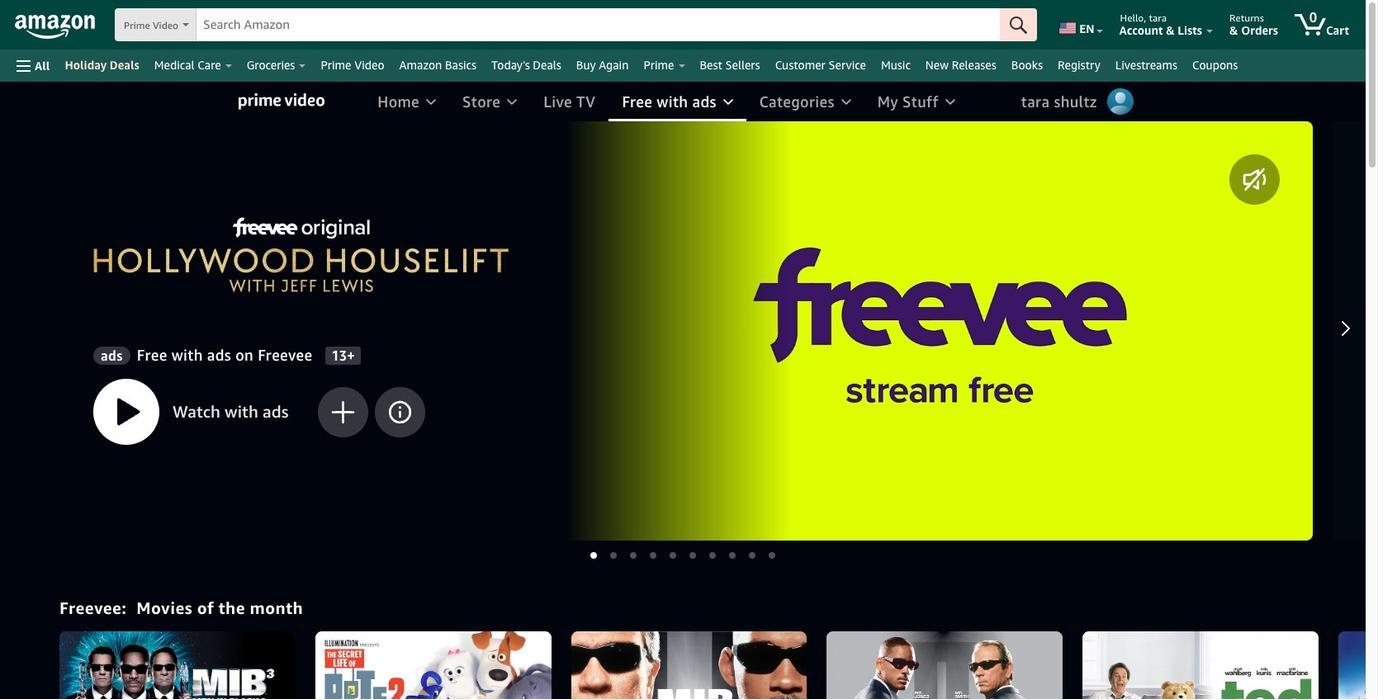 Task type: describe. For each thing, give the bounding box(es) containing it.
& for returns
[[1230, 23, 1238, 37]]

music
[[881, 58, 911, 72]]

best sellers link
[[692, 54, 768, 77]]

watch with ads
[[173, 401, 289, 423]]

store link
[[449, 82, 530, 121]]

play image
[[108, 394, 145, 431]]

deals for holiday deals
[[110, 58, 139, 72]]

my
[[878, 92, 899, 111]]

buy again link
[[569, 54, 636, 77]]

amazon
[[399, 58, 442, 72]]

0
[[1310, 9, 1317, 26]]

with for watch with ads
[[225, 401, 258, 423]]

groceries link
[[239, 54, 313, 77]]

categories link
[[746, 82, 864, 121]]

groceries
[[247, 58, 295, 72]]

buy
[[576, 58, 596, 72]]

releases
[[952, 58, 997, 72]]

free for free with ads on freevee
[[137, 346, 167, 365]]

free for free with ads
[[622, 92, 653, 111]]

account
[[1119, 23, 1163, 37]]

1 horizontal spatial prime
[[321, 58, 351, 72]]

medical care
[[154, 58, 221, 72]]

live
[[544, 92, 572, 111]]

hello,
[[1120, 12, 1146, 24]]

again
[[599, 58, 629, 72]]

hollywood houselift with jeff lewis image
[[93, 217, 509, 293]]

1 vertical spatial freevee
[[59, 599, 122, 618]]

prime inside search box
[[124, 19, 150, 31]]

categories
[[760, 92, 835, 111]]

registry
[[1058, 58, 1101, 72]]

1 vertical spatial video
[[354, 58, 384, 72]]

orders
[[1241, 23, 1278, 37]]

new releases link
[[918, 54, 1004, 77]]

holiday
[[65, 58, 107, 72]]

home
[[378, 92, 420, 111]]

the
[[219, 599, 245, 618]]

prime link
[[636, 54, 692, 77]]

live tv
[[544, 92, 596, 111]]

13+
[[332, 348, 355, 364]]

my stuff link
[[864, 82, 969, 121]]

medical
[[154, 58, 195, 72]]

& for account
[[1166, 23, 1175, 37]]

watch with ads button
[[93, 379, 289, 445]]

lists
[[1178, 23, 1202, 37]]

medical care link
[[147, 54, 239, 77]]

with for free with ads
[[657, 92, 688, 111]]

basics
[[445, 58, 476, 72]]

add image
[[330, 399, 357, 426]]

movies of the month
[[137, 599, 303, 618]]

sellers
[[726, 58, 760, 72]]

my stuff
[[878, 92, 939, 111]]

all
[[35, 58, 50, 72]]

month
[[250, 599, 303, 618]]

prime video inside search box
[[124, 19, 178, 31]]

today's
[[491, 58, 530, 72]]

care
[[198, 58, 221, 72]]

deals for today's deals
[[533, 58, 561, 72]]



Task type: vqa. For each thing, say whether or not it's contained in the screenshot.
Store
yes



Task type: locate. For each thing, give the bounding box(es) containing it.
en link
[[1050, 4, 1110, 45]]

with down prime link
[[657, 92, 688, 111]]

hollywood houselift with jeff lewis image
[[54, 121, 1313, 541]]

0 horizontal spatial &
[[1166, 23, 1175, 37]]

books link
[[1004, 54, 1050, 77]]

1 horizontal spatial video
[[354, 58, 384, 72]]

tara
[[1149, 12, 1167, 24]]

free down again on the top
[[622, 92, 653, 111]]

ads left on
[[207, 346, 231, 365]]

:
[[122, 599, 127, 618]]

hello, tara
[[1120, 12, 1167, 24]]

prime up free with ads
[[644, 58, 674, 72]]

watch
[[173, 401, 220, 423]]

with up watch with ads button
[[171, 346, 203, 365]]

new releases
[[926, 58, 997, 72]]

all button
[[9, 50, 57, 82]]

0 horizontal spatial video
[[153, 19, 178, 31]]

coupons link
[[1185, 54, 1246, 77]]

0 vertical spatial prime video
[[124, 19, 178, 31]]

with right watch
[[225, 401, 258, 423]]

free with ads
[[622, 92, 717, 111]]

store
[[463, 92, 501, 111]]

today's deals link
[[484, 54, 569, 77]]

1 vertical spatial free
[[137, 346, 167, 365]]

none submit inside 'prime video' search box
[[1000, 8, 1037, 41]]

deals
[[110, 58, 139, 72], [533, 58, 561, 72]]

& inside the returns & orders
[[1230, 23, 1238, 37]]

service
[[829, 58, 866, 72]]

books
[[1011, 58, 1043, 72]]

amazon basics
[[399, 58, 476, 72]]

livestreams link
[[1108, 54, 1185, 77]]

1 horizontal spatial freevee
[[258, 346, 313, 365]]

tv
[[576, 92, 596, 111]]

deals right the holiday
[[110, 58, 139, 72]]

free with ads link
[[609, 82, 746, 121]]

prime video
[[124, 19, 178, 31], [321, 58, 384, 72]]

0 horizontal spatial deals
[[110, 58, 139, 72]]

customer
[[775, 58, 826, 72]]

amazon basics link
[[392, 54, 484, 77]]

video up home
[[354, 58, 384, 72]]

None submit
[[1000, 8, 1037, 41]]

stuff
[[903, 92, 939, 111]]

1 vertical spatial with
[[171, 346, 203, 365]]

2 horizontal spatial prime
[[644, 58, 674, 72]]

returns & orders
[[1230, 12, 1278, 37]]

ads up play icon
[[101, 348, 123, 364]]

2 horizontal spatial with
[[657, 92, 688, 111]]

Search Amazon text field
[[197, 9, 1000, 40]]

with for free with ads on freevee
[[171, 346, 203, 365]]

0 vertical spatial freevee
[[258, 346, 313, 365]]

free with ads on freevee
[[137, 346, 313, 365]]

free up play icon
[[137, 346, 167, 365]]

muted image
[[1241, 166, 1268, 193]]

freevee
[[258, 346, 313, 365], [59, 599, 122, 618]]

deals right today's
[[533, 58, 561, 72]]

freevee :
[[59, 599, 127, 618]]

&
[[1166, 23, 1175, 37], [1230, 23, 1238, 37]]

prime up "holiday deals"
[[124, 19, 150, 31]]

1 horizontal spatial with
[[225, 401, 258, 423]]

Teens. text field
[[326, 347, 361, 365]]

today's deals
[[491, 58, 561, 72]]

freevee left movies
[[59, 599, 122, 618]]

ads down best
[[692, 92, 717, 111]]

holiday deals
[[65, 58, 139, 72]]

with inside button
[[225, 401, 258, 423]]

video
[[153, 19, 178, 31], [354, 58, 384, 72]]

ads for free with ads
[[692, 92, 717, 111]]

1 vertical spatial prime video
[[321, 58, 384, 72]]

customer service link
[[768, 54, 874, 77]]

cart
[[1326, 23, 1349, 37]]

best sellers
[[700, 58, 760, 72]]

coupons
[[1192, 58, 1238, 72]]

ads inside button
[[263, 401, 289, 423]]

home link
[[364, 82, 449, 121]]

0 horizontal spatial prime
[[124, 19, 150, 31]]

1 horizontal spatial &
[[1230, 23, 1238, 37]]

prime
[[124, 19, 150, 31], [321, 58, 351, 72], [644, 58, 674, 72]]

registry link
[[1050, 54, 1108, 77]]

forward image
[[1336, 318, 1356, 338]]

0 vertical spatial with
[[657, 92, 688, 111]]

Prime Video search field
[[115, 8, 1037, 43]]

best
[[700, 58, 723, 72]]

with
[[657, 92, 688, 111], [171, 346, 203, 365], [225, 401, 258, 423]]

freevee right on
[[258, 346, 313, 365]]

0 horizontal spatial prime video
[[124, 19, 178, 31]]

1 & from the left
[[1166, 23, 1175, 37]]

account & lists
[[1119, 23, 1202, 37]]

ads
[[692, 92, 717, 111], [207, 346, 231, 365], [101, 348, 123, 364], [263, 401, 289, 423]]

prime video up medical on the top left of page
[[124, 19, 178, 31]]

prime video up home
[[321, 58, 384, 72]]

music link
[[874, 54, 918, 77]]

& left lists
[[1166, 23, 1175, 37]]

0 horizontal spatial with
[[171, 346, 203, 365]]

ads for watch with ads
[[263, 401, 289, 423]]

en
[[1079, 21, 1095, 36]]

movies
[[137, 599, 192, 618]]

1 deals from the left
[[110, 58, 139, 72]]

customer service
[[775, 58, 866, 72]]

2 & from the left
[[1230, 23, 1238, 37]]

info image
[[387, 399, 414, 426]]

live tv link
[[530, 82, 609, 121]]

amazon image
[[15, 15, 95, 40]]

video up medical on the top left of page
[[153, 19, 178, 31]]

new
[[926, 58, 949, 72]]

0 vertical spatial video
[[153, 19, 178, 31]]

of
[[197, 599, 214, 618]]

& left orders
[[1230, 23, 1238, 37]]

2 deals from the left
[[533, 58, 561, 72]]

livestreams
[[1116, 58, 1178, 72]]

1 horizontal spatial free
[[622, 92, 653, 111]]

prime right groceries link
[[321, 58, 351, 72]]

0 horizontal spatial free
[[137, 346, 167, 365]]

free
[[622, 92, 653, 111], [137, 346, 167, 365]]

returns
[[1230, 12, 1264, 24]]

on
[[235, 346, 254, 365]]

0 horizontal spatial freevee
[[59, 599, 122, 618]]

video inside search box
[[153, 19, 178, 31]]

2 vertical spatial with
[[225, 401, 258, 423]]

1 horizontal spatial deals
[[533, 58, 561, 72]]

1 horizontal spatial prime video
[[321, 58, 384, 72]]

prime video link
[[313, 54, 392, 77]]

exmas image
[[1333, 121, 1378, 541]]

prime video image
[[239, 94, 325, 110]]

holiday deals link
[[57, 54, 147, 77]]

ads for free with ads on freevee
[[207, 346, 231, 365]]

0 vertical spatial free
[[622, 92, 653, 111]]

navigation navigation
[[0, 0, 1366, 82]]

ads left the add image
[[263, 401, 289, 423]]

deals inside 'link'
[[110, 58, 139, 72]]

buy again
[[576, 58, 629, 72]]



